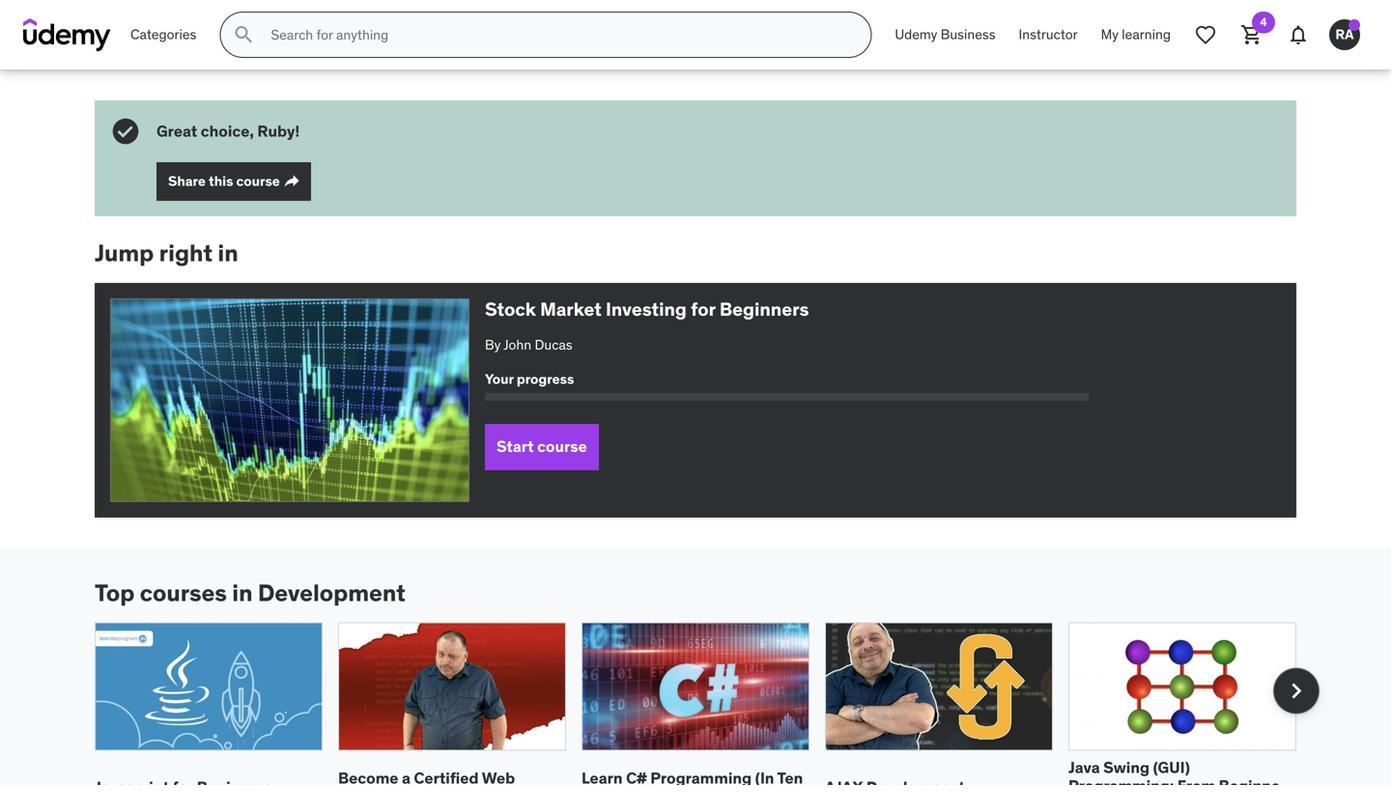 Task type: locate. For each thing, give the bounding box(es) containing it.
for
[[691, 297, 716, 321]]

wishlist image
[[1194, 23, 1218, 46]]

categories button
[[119, 12, 208, 58]]

(gui)
[[1154, 758, 1191, 778]]

programming:
[[1069, 777, 1175, 786]]

0 horizontal spatial course
[[236, 173, 280, 190]]

start course link
[[485, 424, 599, 470]]

1 horizontal spatial course
[[537, 437, 587, 457]]

instructor
[[1019, 26, 1078, 43]]

progress
[[517, 371, 574, 388]]

start
[[497, 437, 534, 457]]

great choice, ruby!
[[157, 121, 300, 141]]

jump right in
[[95, 239, 238, 268]]

great
[[157, 121, 197, 141]]

xsmall image
[[284, 174, 299, 189]]

4 link
[[1229, 12, 1276, 58]]

udemy image
[[23, 18, 111, 51]]

choice,
[[201, 121, 254, 141]]

in
[[218, 239, 238, 268], [232, 579, 253, 608]]

course
[[236, 173, 280, 190], [537, 437, 587, 457]]

my learning
[[1101, 26, 1171, 43]]

in right 'courses'
[[232, 579, 253, 608]]

courses
[[140, 579, 227, 608]]

market
[[540, 297, 602, 321]]

java swing (gui) programming: from beginne link
[[1069, 758, 1296, 786]]

in right right
[[218, 239, 238, 268]]

my learning link
[[1090, 12, 1183, 58]]

Search for anything text field
[[267, 18, 848, 51]]

beginners
[[720, 297, 809, 321]]

instructor link
[[1008, 12, 1090, 58]]

1 vertical spatial in
[[232, 579, 253, 608]]

share this course
[[168, 173, 280, 190]]

course right start in the bottom left of the page
[[537, 437, 587, 457]]

your progress
[[485, 371, 574, 388]]

by
[[485, 336, 501, 354]]

course left xsmall 'icon'
[[236, 173, 280, 190]]

top courses in development
[[95, 579, 406, 608]]

from
[[1178, 777, 1216, 786]]

0 vertical spatial in
[[218, 239, 238, 268]]

0 vertical spatial course
[[236, 173, 280, 190]]

udemy business
[[895, 26, 996, 43]]

business
[[941, 26, 996, 43]]

java swing (gui) programming: from beginne
[[1069, 758, 1286, 786]]

categories
[[130, 26, 197, 43]]

java
[[1069, 758, 1100, 778]]

in for right
[[218, 239, 238, 268]]



Task type: describe. For each thing, give the bounding box(es) containing it.
by john ducas
[[485, 336, 573, 354]]

ra link
[[1322, 12, 1368, 58]]

stock
[[485, 297, 536, 321]]

your
[[485, 371, 514, 388]]

you have alerts image
[[1349, 19, 1361, 31]]

investing
[[606, 297, 687, 321]]

udemy
[[895, 26, 938, 43]]

ruby!
[[257, 121, 300, 141]]

this
[[209, 173, 233, 190]]

ra
[[1336, 26, 1354, 43]]

my
[[1101, 26, 1119, 43]]

4
[[1261, 14, 1268, 29]]

shopping cart with 4 items image
[[1241, 23, 1264, 46]]

in for courses
[[232, 579, 253, 608]]

submit search image
[[232, 23, 255, 46]]

course inside button
[[236, 173, 280, 190]]

1 vertical spatial course
[[537, 437, 587, 457]]

share
[[168, 173, 206, 190]]

stock market investing for beginners
[[485, 297, 809, 321]]

john
[[504, 336, 532, 354]]

notifications image
[[1287, 23, 1310, 46]]

swing
[[1104, 758, 1150, 778]]

jump
[[95, 239, 154, 268]]

ducas
[[535, 336, 573, 354]]

udemy business link
[[884, 12, 1008, 58]]

learning
[[1122, 26, 1171, 43]]

top
[[95, 579, 135, 608]]

next image
[[1281, 676, 1312, 707]]

development
[[258, 579, 406, 608]]

right
[[159, 239, 213, 268]]

start course
[[497, 437, 587, 457]]

share this course button
[[157, 162, 311, 201]]

carousel element
[[95, 623, 1320, 786]]



Task type: vqa. For each thing, say whether or not it's contained in the screenshot.
the Podcast
no



